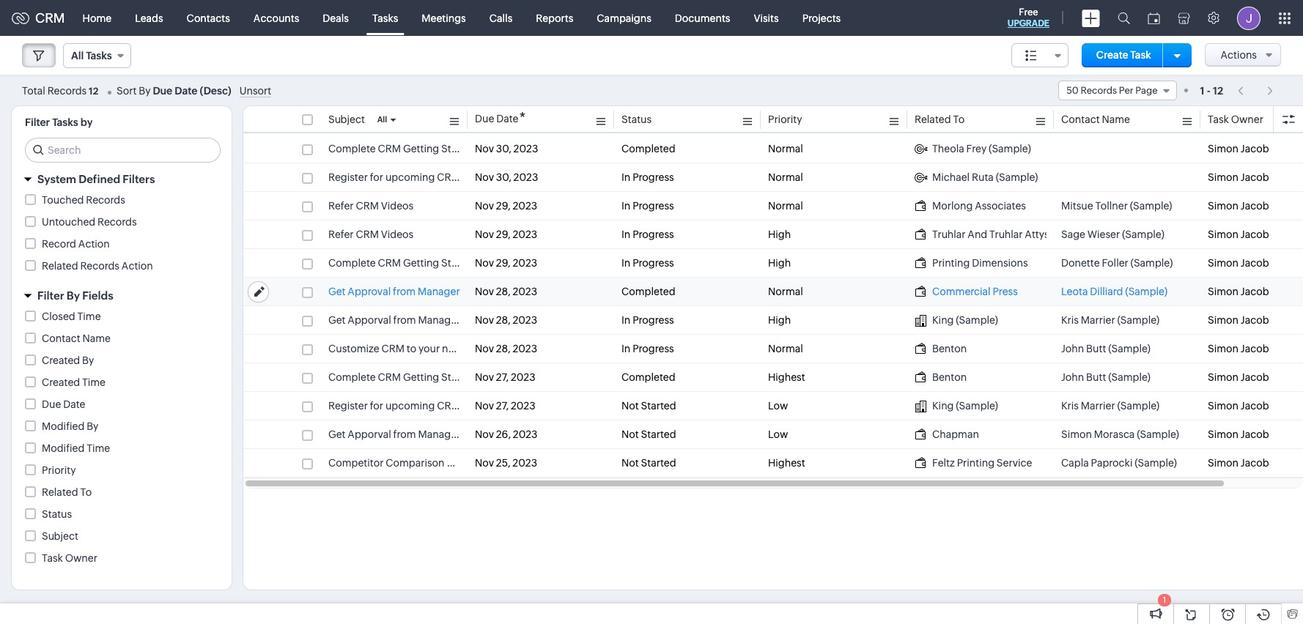 Task type: vqa. For each thing, say whether or not it's contained in the screenshot.
top "2023"
no



Task type: locate. For each thing, give the bounding box(es) containing it.
related down record
[[42, 260, 78, 272]]

1 kris marrier (sample) from the top
[[1062, 315, 1160, 326]]

butt down dilliard
[[1087, 343, 1107, 355]]

1 get apporval from manager link from the top
[[329, 313, 461, 328]]

1 refer crm videos link from the top
[[329, 199, 461, 213]]

projects link
[[791, 0, 853, 36]]

1 john from the top
[[1062, 343, 1085, 355]]

1 jacob from the top
[[1241, 143, 1270, 155]]

1 nov 30, 2023 from the top
[[475, 143, 538, 155]]

1 register from the top
[[329, 172, 368, 183]]

2 get apporval from manager link from the top
[[329, 428, 461, 442]]

0 vertical spatial complete crm getting started steps
[[329, 143, 504, 155]]

3 get from the top
[[329, 429, 346, 441]]

9 jacob from the top
[[1241, 372, 1270, 384]]

get apporval from manager link down get approval from manager link
[[329, 313, 461, 328]]

2 vertical spatial high
[[769, 315, 791, 326]]

date left *
[[497, 113, 519, 125]]

2 john butt (sample) link from the top
[[1062, 370, 1194, 385]]

1 vertical spatial john butt (sample)
[[1062, 372, 1151, 384]]

by inside dropdown button
[[67, 290, 80, 302]]

11 nov from the top
[[475, 429, 494, 441]]

time for modified time
[[87, 443, 110, 455]]

2 progress from the top
[[633, 200, 674, 212]]

1 vertical spatial related to
[[42, 487, 92, 499]]

1 horizontal spatial status
[[622, 114, 652, 125]]

1 27, from the top
[[496, 372, 509, 384]]

1 horizontal spatial all
[[377, 115, 387, 124]]

task
[[1131, 49, 1152, 61], [1209, 114, 1230, 125], [42, 553, 63, 565]]

2 vertical spatial steps
[[479, 372, 504, 384]]

not for nov 26, 2023
[[622, 429, 639, 441]]

get apporval from manager link for nov 26, 2023
[[329, 428, 461, 442]]

3 completed from the top
[[622, 372, 676, 384]]

create menu image
[[1082, 9, 1101, 27]]

kris up capla
[[1062, 400, 1079, 412]]

morlong associates
[[933, 200, 1027, 212]]

tasks right deals
[[372, 12, 398, 24]]

records down defined
[[86, 194, 125, 206]]

michael
[[933, 172, 970, 183]]

1 vertical spatial get apporval from manager link
[[329, 428, 461, 442]]

to down modified time
[[80, 487, 92, 499]]

records for total
[[47, 85, 87, 96]]

get apporval from manager down get approval from manager link
[[329, 315, 461, 326]]

leota dilliard (sample) link
[[1062, 285, 1194, 299]]

4 progress from the top
[[633, 257, 674, 269]]

0 vertical spatial nov 29, 2023
[[475, 200, 538, 212]]

2023 for michael ruta (sample) link
[[514, 172, 538, 183]]

0 vertical spatial 28,
[[496, 286, 511, 298]]

records inside field
[[1081, 85, 1118, 96]]

nov 28, 2023 for get approval from manager
[[475, 286, 538, 298]]

1 vertical spatial all
[[377, 115, 387, 124]]

contact down 50
[[1062, 114, 1100, 125]]

in progress for truhlar
[[622, 229, 674, 241]]

3 29, from the top
[[496, 257, 511, 269]]

1 vertical spatial task owner
[[42, 553, 97, 565]]

1 register for upcoming crm webinars link from the top
[[329, 170, 507, 185]]

get left approval
[[329, 286, 346, 298]]

modified down the "modified by"
[[42, 443, 85, 455]]

created time
[[42, 377, 106, 389]]

nov for 'commercial press' link on the top right
[[475, 286, 494, 298]]

1 vertical spatial 27,
[[496, 400, 509, 412]]

0 vertical spatial register for upcoming crm webinars link
[[329, 170, 507, 185]]

1 john butt (sample) link from the top
[[1062, 342, 1194, 356]]

contact name down the 50 records per page
[[1062, 114, 1131, 125]]

1 vertical spatial kris marrier (sample) link
[[1062, 399, 1194, 414]]

simon jacob for high's king (sample) link
[[1209, 315, 1270, 326]]

2 register for upcoming crm webinars from the top
[[329, 400, 507, 412]]

0 vertical spatial name
[[1103, 114, 1131, 125]]

contact name down closed time
[[42, 333, 111, 345]]

3 28, from the top
[[496, 343, 511, 355]]

1 in progress from the top
[[622, 172, 674, 183]]

time for closed time
[[77, 311, 101, 323]]

register for nov 27, 2023
[[329, 400, 368, 412]]

benton link down 'commercial press' link on the top right
[[915, 342, 1047, 356]]

0 vertical spatial priority
[[769, 114, 803, 125]]

0 vertical spatial upcoming
[[386, 172, 435, 183]]

related to down modified time
[[42, 487, 92, 499]]

0 vertical spatial apporval
[[348, 315, 391, 326]]

1 marrier from the top
[[1081, 315, 1116, 326]]

campaigns link
[[585, 0, 664, 36]]

sort
[[117, 85, 137, 96]]

12 for total records 12
[[89, 85, 98, 96]]

tasks inside field
[[86, 50, 112, 62]]

nov for chapman link
[[475, 429, 494, 441]]

to up the theola
[[954, 114, 965, 125]]

2 in progress from the top
[[622, 200, 674, 212]]

1 vertical spatial priority
[[42, 465, 76, 477]]

crm link
[[12, 10, 65, 26]]

due inside 'due date *'
[[475, 113, 494, 125]]

capla paprocki (sample)
[[1062, 458, 1178, 469]]

john butt (sample) link up the 'simon morasca (sample)' link
[[1062, 370, 1194, 385]]

benton
[[933, 343, 967, 355], [933, 372, 967, 384]]

3 steps from the top
[[479, 372, 504, 384]]

created up created time
[[42, 355, 80, 367]]

3 complete crm getting started steps link from the top
[[329, 370, 504, 385]]

0 horizontal spatial due
[[42, 399, 61, 411]]

nov for the printing dimensions link on the right top of the page
[[475, 257, 494, 269]]

benton link for highest
[[915, 370, 1047, 385]]

3 progress from the top
[[633, 229, 674, 241]]

profile element
[[1229, 0, 1270, 36]]

5 jacob from the top
[[1241, 257, 1270, 269]]

king up chapman
[[933, 400, 954, 412]]

2 nov 29, 2023 from the top
[[475, 229, 538, 241]]

truhlar and truhlar attys
[[933, 229, 1050, 241]]

simon morasca (sample) link
[[1062, 428, 1194, 442]]

1 modified from the top
[[42, 421, 85, 433]]

filter inside dropdown button
[[37, 290, 64, 302]]

jacob for theola frey (sample) link
[[1241, 143, 1270, 155]]

complete crm getting started steps link for nov 30, 2023
[[329, 142, 504, 156]]

2 refer from the top
[[329, 229, 354, 241]]

create
[[1097, 49, 1129, 61]]

reports
[[536, 12, 574, 24]]

calls
[[490, 12, 513, 24]]

contact down closed
[[42, 333, 80, 345]]

1 vertical spatial low
[[769, 429, 789, 441]]

3 complete crm getting started steps from the top
[[329, 372, 504, 384]]

modified by
[[42, 421, 99, 433]]

1 complete crm getting started steps from the top
[[329, 143, 504, 155]]

2 highest from the top
[[769, 458, 806, 469]]

2 john butt (sample) from the top
[[1062, 372, 1151, 384]]

1 for from the top
[[370, 172, 384, 183]]

1 horizontal spatial contact
[[1062, 114, 1100, 125]]

refer crm videos
[[329, 200, 414, 212], [329, 229, 414, 241]]

2 completed from the top
[[622, 286, 676, 298]]

1 get apporval from manager from the top
[[329, 315, 461, 326]]

get apporval from manager for nov 28, 2023
[[329, 315, 461, 326]]

0 vertical spatial benton
[[933, 343, 967, 355]]

simon for kris marrier (sample) link related to low
[[1209, 400, 1239, 412]]

system defined filters button
[[12, 166, 232, 192]]

normal for morlong
[[769, 200, 804, 212]]

date down created time
[[63, 399, 85, 411]]

7 nov from the top
[[475, 315, 494, 326]]

related up the theola
[[915, 114, 952, 125]]

1 vertical spatial created
[[42, 377, 80, 389]]

kris marrier (sample) link up the 'simon morasca (sample)' link
[[1062, 399, 1194, 414]]

for for nov 27, 2023
[[370, 400, 384, 412]]

high for printing dimensions
[[769, 257, 791, 269]]

1 29, from the top
[[496, 200, 511, 212]]

kris marrier (sample) for high
[[1062, 315, 1160, 326]]

2023 for low king (sample) link
[[511, 400, 536, 412]]

nov for the feltz printing service link
[[475, 458, 494, 469]]

all
[[71, 50, 84, 62], [377, 115, 387, 124]]

refer crm videos link
[[329, 199, 461, 213], [329, 227, 461, 242]]

records up filter tasks by
[[47, 85, 87, 96]]

not started for nov 25, 2023
[[622, 458, 677, 469]]

1 horizontal spatial task owner
[[1209, 114, 1264, 125]]

in progress for morlong
[[622, 200, 674, 212]]

manager
[[418, 286, 460, 298], [418, 315, 461, 326], [418, 429, 461, 441]]

6 jacob from the top
[[1241, 286, 1270, 298]]

nov for high's king (sample) link
[[475, 315, 494, 326]]

2 refer crm videos link from the top
[[329, 227, 461, 242]]

2 nov 28, 2023 from the top
[[475, 315, 538, 326]]

2 jacob from the top
[[1241, 172, 1270, 183]]

3 simon jacob from the top
[[1209, 200, 1270, 212]]

1 complete from the top
[[329, 143, 376, 155]]

navigation
[[1231, 80, 1282, 101]]

butt
[[1087, 343, 1107, 355], [1087, 372, 1107, 384]]

2 webinars from the top
[[462, 400, 507, 412]]

butt for highest
[[1087, 372, 1107, 384]]

records
[[47, 85, 87, 96], [1081, 85, 1118, 96], [86, 194, 125, 206], [98, 216, 137, 228], [80, 260, 120, 272]]

normal
[[769, 143, 804, 155], [769, 172, 804, 183], [769, 200, 804, 212], [769, 286, 804, 298], [769, 343, 804, 355]]

modified for modified by
[[42, 421, 85, 433]]

name
[[1103, 114, 1131, 125], [82, 333, 111, 345]]

0 vertical spatial nov 28, 2023
[[475, 286, 538, 298]]

0 vertical spatial created
[[42, 355, 80, 367]]

due right sort
[[153, 85, 173, 96]]

deals link
[[311, 0, 361, 36]]

0 vertical spatial get
[[329, 286, 346, 298]]

10 simon jacob from the top
[[1209, 400, 1270, 412]]

1 king from the top
[[933, 315, 954, 326]]

0 vertical spatial task
[[1131, 49, 1152, 61]]

kris marrier (sample) up morasca
[[1062, 400, 1160, 412]]

0 vertical spatial complete
[[329, 143, 376, 155]]

2 not started from the top
[[622, 429, 677, 441]]

2 vertical spatial getting
[[403, 372, 439, 384]]

kris
[[1062, 315, 1079, 326], [1062, 400, 1079, 412]]

3 getting from the top
[[403, 372, 439, 384]]

2 vertical spatial related
[[42, 487, 78, 499]]

by up modified time
[[87, 421, 99, 433]]

5 simon jacob from the top
[[1209, 257, 1270, 269]]

1 vertical spatial steps
[[479, 257, 504, 269]]

webinars for nov 30, 2023
[[462, 172, 507, 183]]

crm
[[35, 10, 65, 26], [378, 143, 401, 155], [437, 172, 460, 183], [356, 200, 379, 212], [356, 229, 379, 241], [378, 257, 401, 269], [382, 343, 405, 355], [378, 372, 401, 384], [437, 400, 460, 412]]

register for upcoming crm webinars link
[[329, 170, 507, 185], [329, 399, 507, 414]]

simon for john butt (sample) link related to highest
[[1209, 372, 1239, 384]]

2 not from the top
[[622, 429, 639, 441]]

simon jacob
[[1209, 143, 1270, 155], [1209, 172, 1270, 183], [1209, 200, 1270, 212], [1209, 229, 1270, 241], [1209, 257, 1270, 269], [1209, 286, 1270, 298], [1209, 315, 1270, 326], [1209, 343, 1270, 355], [1209, 372, 1270, 384], [1209, 400, 1270, 412], [1209, 429, 1270, 441], [1209, 458, 1270, 469]]

not
[[622, 400, 639, 412], [622, 429, 639, 441], [622, 458, 639, 469]]

modified down due date
[[42, 421, 85, 433]]

printing
[[933, 257, 970, 269], [957, 458, 995, 469]]

50 Records Per Page field
[[1059, 81, 1177, 100]]

0 vertical spatial john butt (sample)
[[1062, 343, 1151, 355]]

documents
[[675, 12, 731, 24]]

1 benton link from the top
[[915, 342, 1047, 356]]

2 get apporval from manager from the top
[[329, 429, 461, 441]]

butt for normal
[[1087, 343, 1107, 355]]

1 king (sample) from the top
[[933, 315, 999, 326]]

get apporval from manager link up competitor comparison document 'link' on the bottom
[[329, 428, 461, 442]]

all inside field
[[71, 50, 84, 62]]

jacob for the printing dimensions link on the right top of the page
[[1241, 257, 1270, 269]]

simon for the 'simon morasca (sample)' link
[[1209, 429, 1239, 441]]

complete
[[329, 143, 376, 155], [329, 257, 376, 269], [329, 372, 376, 384]]

1 vertical spatial date
[[497, 113, 519, 125]]

related
[[915, 114, 952, 125], [42, 260, 78, 272], [42, 487, 78, 499]]

2 in from the top
[[622, 200, 631, 212]]

0 vertical spatial for
[[370, 172, 384, 183]]

filter up closed
[[37, 290, 64, 302]]

jacob
[[1241, 143, 1270, 155], [1241, 172, 1270, 183], [1241, 200, 1270, 212], [1241, 229, 1270, 241], [1241, 257, 1270, 269], [1241, 286, 1270, 298], [1241, 315, 1270, 326], [1241, 343, 1270, 355], [1241, 372, 1270, 384], [1241, 400, 1270, 412], [1241, 429, 1270, 441], [1241, 458, 1270, 469]]

1 vertical spatial get
[[329, 315, 346, 326]]

1 kris marrier (sample) link from the top
[[1062, 313, 1194, 328]]

1 steps from the top
[[479, 143, 504, 155]]

1 refer from the top
[[329, 200, 354, 212]]

2 low from the top
[[769, 429, 789, 441]]

from for in
[[393, 315, 416, 326]]

1 horizontal spatial owner
[[1232, 114, 1264, 125]]

mitsue tollner (sample)
[[1062, 200, 1173, 212]]

1 high from the top
[[769, 229, 791, 241]]

2 simon jacob from the top
[[1209, 172, 1270, 183]]

not for nov 27, 2023
[[622, 400, 639, 412]]

0 vertical spatial low
[[769, 400, 789, 412]]

1 vertical spatial videos
[[381, 229, 414, 241]]

6 progress from the top
[[633, 343, 674, 355]]

from up competitor comparison document 'link' on the bottom
[[393, 429, 416, 441]]

0 vertical spatial 29,
[[496, 200, 511, 212]]

benton up chapman
[[933, 372, 967, 384]]

1 vertical spatial upcoming
[[386, 400, 435, 412]]

1 progress from the top
[[633, 172, 674, 183]]

truhlar right and
[[990, 229, 1023, 241]]

all for all tasks
[[71, 50, 84, 62]]

john butt (sample) link down leota dilliard (sample) link
[[1062, 342, 1194, 356]]

king (sample) down commercial
[[933, 315, 999, 326]]

register for nov 30, 2023
[[329, 172, 368, 183]]

from
[[393, 286, 416, 298], [393, 315, 416, 326], [393, 429, 416, 441]]

2 kris marrier (sample) link from the top
[[1062, 399, 1194, 414]]

due up the "modified by"
[[42, 399, 61, 411]]

row group containing complete crm getting started steps
[[243, 135, 1304, 478]]

steps for 29,
[[479, 257, 504, 269]]

1 nov 27, 2023 from the top
[[475, 372, 536, 384]]

time down "created by"
[[82, 377, 106, 389]]

1 30, from the top
[[496, 143, 512, 155]]

apporval up competitor
[[348, 429, 391, 441]]

related to
[[915, 114, 965, 125], [42, 487, 92, 499]]

2023 for 'commercial press' link on the top right
[[513, 286, 538, 298]]

2023 for morlong associates link
[[513, 200, 538, 212]]

benton link up chapman link
[[915, 370, 1047, 385]]

manager for not
[[418, 429, 461, 441]]

visits
[[754, 12, 779, 24]]

0 horizontal spatial related to
[[42, 487, 92, 499]]

0 vertical spatial 27,
[[496, 372, 509, 384]]

1 videos from the top
[[381, 200, 414, 212]]

get up competitor
[[329, 429, 346, 441]]

2 kris from the top
[[1062, 400, 1079, 412]]

2 normal from the top
[[769, 172, 804, 183]]

2 videos from the top
[[381, 229, 414, 241]]

associates
[[975, 200, 1027, 212]]

2 butt from the top
[[1087, 372, 1107, 384]]

1 vertical spatial complete crm getting started steps link
[[329, 256, 504, 271]]

all for all
[[377, 115, 387, 124]]

action up related records action
[[78, 238, 110, 250]]

webinars down 'due date *'
[[462, 172, 507, 183]]

1 vertical spatial nov 27, 2023
[[475, 400, 536, 412]]

printing down chapman link
[[957, 458, 995, 469]]

action
[[78, 238, 110, 250], [122, 260, 153, 272]]

truhlar
[[933, 229, 966, 241], [990, 229, 1023, 241]]

simon jacob for truhlar and truhlar attys link
[[1209, 229, 1270, 241]]

1 john butt (sample) from the top
[[1062, 343, 1151, 355]]

0 vertical spatial king
[[933, 315, 954, 326]]

2 vertical spatial tasks
[[52, 117, 78, 128]]

2 vertical spatial get
[[329, 429, 346, 441]]

refer crm videos link for normal
[[329, 199, 461, 213]]

1 in from the top
[[622, 172, 631, 183]]

9 simon jacob from the top
[[1209, 372, 1270, 384]]

date for due date *
[[497, 113, 519, 125]]

contacts
[[187, 12, 230, 24]]

date inside 'due date *'
[[497, 113, 519, 125]]

records right 50
[[1081, 85, 1118, 96]]

2 for from the top
[[370, 400, 384, 412]]

1 vertical spatial getting
[[403, 257, 439, 269]]

printing up commercial
[[933, 257, 970, 269]]

refer crm videos for high
[[329, 229, 414, 241]]

king (sample) up chapman
[[933, 400, 999, 412]]

date left (desc)
[[175, 85, 198, 96]]

nov 27, 2023 for steps
[[475, 372, 536, 384]]

by
[[80, 117, 93, 128]]

name down closed time
[[82, 333, 111, 345]]

action up filter by fields dropdown button
[[122, 260, 153, 272]]

1 vertical spatial 30,
[[496, 172, 512, 183]]

truhlar and truhlar attys link
[[915, 227, 1050, 242]]

0 vertical spatial subject
[[329, 114, 365, 125]]

12 right -
[[1214, 85, 1224, 96]]

records up fields
[[80, 260, 120, 272]]

wieser
[[1088, 229, 1121, 241]]

in progress for king
[[622, 315, 674, 326]]

2 29, from the top
[[496, 229, 511, 241]]

get apporval from manager up competitor comparison document 'link' on the bottom
[[329, 429, 461, 441]]

12 up by
[[89, 85, 98, 96]]

from for not
[[393, 429, 416, 441]]

6 nov from the top
[[475, 286, 494, 298]]

unsort
[[240, 85, 271, 96]]

low for chapman
[[769, 429, 789, 441]]

from right approval
[[393, 286, 416, 298]]

1 vertical spatial nov 30, 2023
[[475, 172, 538, 183]]

by up closed time
[[67, 290, 80, 302]]

30, for register for upcoming crm webinars
[[496, 172, 512, 183]]

0 horizontal spatial truhlar
[[933, 229, 966, 241]]

kris marrier (sample) down dilliard
[[1062, 315, 1160, 326]]

1 horizontal spatial 12
[[1214, 85, 1224, 96]]

1 vertical spatial action
[[122, 260, 153, 272]]

3 in progress from the top
[[622, 229, 674, 241]]

2 nov 30, 2023 from the top
[[475, 172, 538, 183]]

None field
[[1012, 43, 1069, 67]]

get for not
[[329, 429, 346, 441]]

closed
[[42, 311, 75, 323]]

row group
[[243, 135, 1304, 478]]

1 horizontal spatial to
[[954, 114, 965, 125]]

12 inside total records 12
[[89, 85, 98, 96]]

created up due date
[[42, 377, 80, 389]]

nov for michael ruta (sample) link
[[475, 172, 494, 183]]

1 vertical spatial high
[[769, 257, 791, 269]]

0 horizontal spatial all
[[71, 50, 84, 62]]

0 horizontal spatial status
[[42, 509, 72, 521]]

2 from from the top
[[393, 315, 416, 326]]

0 vertical spatial printing
[[933, 257, 970, 269]]

1 vertical spatial register for upcoming crm webinars
[[329, 400, 507, 412]]

12 nov from the top
[[475, 458, 494, 469]]

29, for truhlar and truhlar attys
[[496, 229, 511, 241]]

1 simon jacob from the top
[[1209, 143, 1270, 155]]

1 benton from the top
[[933, 343, 967, 355]]

kris down leota
[[1062, 315, 1079, 326]]

1 vertical spatial webinars
[[462, 400, 507, 412]]

king (sample) link up chapman link
[[915, 399, 1047, 414]]

0 horizontal spatial priority
[[42, 465, 76, 477]]

marrier down dilliard
[[1081, 315, 1116, 326]]

in for michael
[[622, 172, 631, 183]]

documents link
[[664, 0, 742, 36]]

1 register for upcoming crm webinars from the top
[[329, 172, 507, 183]]

1 horizontal spatial tasks
[[86, 50, 112, 62]]

webinars up 26, at the bottom left of page
[[462, 400, 507, 412]]

tasks link
[[361, 0, 410, 36]]

progress for king
[[633, 315, 674, 326]]

videos
[[381, 200, 414, 212], [381, 229, 414, 241]]

king (sample) link down 'commercial press' link on the top right
[[915, 313, 1047, 328]]

2 vertical spatial not
[[622, 458, 639, 469]]

1 vertical spatial printing
[[957, 458, 995, 469]]

4 nov from the top
[[475, 229, 494, 241]]

low
[[769, 400, 789, 412], [769, 429, 789, 441]]

1 vertical spatial king
[[933, 400, 954, 412]]

2 steps from the top
[[479, 257, 504, 269]]

related down modified time
[[42, 487, 78, 499]]

nov 29, 2023
[[475, 200, 538, 212], [475, 229, 538, 241], [475, 257, 538, 269]]

27, for register for upcoming crm webinars
[[496, 400, 509, 412]]

started
[[442, 143, 477, 155], [442, 257, 477, 269], [442, 372, 477, 384], [641, 400, 677, 412], [641, 429, 677, 441], [641, 458, 677, 469]]

28, for get apporval from manager
[[496, 315, 511, 326]]

0 vertical spatial marrier
[[1081, 315, 1116, 326]]

king for high
[[933, 315, 954, 326]]

due for due date
[[42, 399, 61, 411]]

due for due date *
[[475, 113, 494, 125]]

get for in
[[329, 315, 346, 326]]

0 horizontal spatial name
[[82, 333, 111, 345]]

2 vertical spatial completed
[[622, 372, 676, 384]]

records down touched records at the top of the page
[[98, 216, 137, 228]]

time down the "modified by"
[[87, 443, 110, 455]]

visits link
[[742, 0, 791, 36]]

truhlar left and
[[933, 229, 966, 241]]

complete for nov 30, 2023
[[329, 143, 376, 155]]

marrier up morasca
[[1081, 400, 1116, 412]]

3 high from the top
[[769, 315, 791, 326]]

2 vertical spatial 29,
[[496, 257, 511, 269]]

0 vertical spatial refer crm videos
[[329, 200, 414, 212]]

john butt (sample) down dilliard
[[1062, 343, 1151, 355]]

complete crm getting started steps link
[[329, 142, 504, 156], [329, 256, 504, 271], [329, 370, 504, 385]]

theola frey (sample) link
[[915, 142, 1047, 156]]

50
[[1067, 85, 1079, 96]]

home link
[[71, 0, 123, 36]]

highest for completed
[[769, 372, 806, 384]]

11 simon jacob from the top
[[1209, 429, 1270, 441]]

get apporval from manager link for nov 28, 2023
[[329, 313, 461, 328]]

related to up the theola
[[915, 114, 965, 125]]

benton down commercial
[[933, 343, 967, 355]]

customize crm to your needs link
[[329, 342, 471, 356]]

2023 for the printing dimensions link on the right top of the page
[[513, 257, 538, 269]]

needs
[[442, 343, 471, 355]]

2 king (sample) link from the top
[[915, 399, 1047, 414]]

1 vertical spatial filter
[[37, 290, 64, 302]]

kris for low
[[1062, 400, 1079, 412]]

tasks left by
[[52, 117, 78, 128]]

time
[[77, 311, 101, 323], [82, 377, 106, 389], [87, 443, 110, 455]]

All Tasks field
[[63, 43, 131, 68]]

0 vertical spatial register for upcoming crm webinars
[[329, 172, 507, 183]]

simon for the sage wieser (sample) link
[[1209, 229, 1239, 241]]

2 john from the top
[[1062, 372, 1085, 384]]

5 progress from the top
[[633, 315, 674, 326]]

marrier for high
[[1081, 315, 1116, 326]]

owner
[[1232, 114, 1264, 125], [65, 553, 97, 565]]

9 nov from the top
[[475, 372, 494, 384]]

30,
[[496, 143, 512, 155], [496, 172, 512, 183]]

create menu element
[[1074, 0, 1110, 36]]

0 vertical spatial owner
[[1232, 114, 1264, 125]]

1 vertical spatial refer crm videos
[[329, 229, 414, 241]]

name down 50 records per page field
[[1103, 114, 1131, 125]]

modified time
[[42, 443, 110, 455]]

2 created from the top
[[42, 377, 80, 389]]

1 vertical spatial get apporval from manager
[[329, 429, 461, 441]]

0 vertical spatial date
[[175, 85, 198, 96]]

all tasks
[[71, 50, 112, 62]]

morasca
[[1095, 429, 1135, 441]]

1 vertical spatial owner
[[65, 553, 97, 565]]

from up customize crm to your needs "link"
[[393, 315, 416, 326]]

simon jacob for the feltz printing service link
[[1209, 458, 1270, 469]]

due left *
[[475, 113, 494, 125]]

0 vertical spatial king (sample)
[[933, 315, 999, 326]]

by up created time
[[82, 355, 94, 367]]

1 vertical spatial not
[[622, 429, 639, 441]]

1 vertical spatial king (sample)
[[933, 400, 999, 412]]

size image
[[1026, 49, 1038, 62]]

john butt (sample) link for normal
[[1062, 342, 1194, 356]]

tasks down home
[[86, 50, 112, 62]]

1 vertical spatial due
[[475, 113, 494, 125]]

king down commercial
[[933, 315, 954, 326]]

filter down total
[[25, 117, 50, 128]]

john butt (sample) up morasca
[[1062, 372, 1151, 384]]

sage
[[1062, 229, 1086, 241]]

by right sort
[[139, 85, 151, 96]]

kris for high
[[1062, 315, 1079, 326]]

completed for nov 30, 2023
[[622, 143, 676, 155]]

0 vertical spatial completed
[[622, 143, 676, 155]]

get up 'customize'
[[329, 315, 346, 326]]

kris marrier (sample) link down leota dilliard (sample) link
[[1062, 313, 1194, 328]]

by
[[139, 85, 151, 96], [67, 290, 80, 302], [82, 355, 94, 367], [87, 421, 99, 433]]

apporval down approval
[[348, 315, 391, 326]]

highest
[[769, 372, 806, 384], [769, 458, 806, 469]]

29,
[[496, 200, 511, 212], [496, 229, 511, 241], [496, 257, 511, 269]]

jacob for michael ruta (sample) link
[[1241, 172, 1270, 183]]

2 horizontal spatial date
[[497, 113, 519, 125]]

register for upcoming crm webinars link for nov 27, 2023
[[329, 399, 507, 414]]

(desc)
[[200, 85, 232, 96]]

nov 29, 2023 for truhlar and truhlar attys
[[475, 229, 538, 241]]

task inside button
[[1131, 49, 1152, 61]]

time down fields
[[77, 311, 101, 323]]

2 vertical spatial due
[[42, 399, 61, 411]]

1 vertical spatial kris
[[1062, 400, 1079, 412]]

for
[[370, 172, 384, 183], [370, 400, 384, 412]]

*
[[519, 109, 526, 126]]

29, for morlong associates
[[496, 200, 511, 212]]

2 vertical spatial time
[[87, 443, 110, 455]]

5 in from the top
[[622, 315, 631, 326]]

in progress
[[622, 172, 674, 183], [622, 200, 674, 212], [622, 229, 674, 241], [622, 257, 674, 269], [622, 315, 674, 326], [622, 343, 674, 355]]

butt up morasca
[[1087, 372, 1107, 384]]

1 horizontal spatial priority
[[769, 114, 803, 125]]

calendar image
[[1148, 12, 1161, 24]]

0 horizontal spatial tasks
[[52, 117, 78, 128]]

leota dilliard (sample)
[[1062, 286, 1168, 298]]

records for 50
[[1081, 85, 1118, 96]]

commercial press link
[[915, 285, 1047, 299]]



Task type: describe. For each thing, give the bounding box(es) containing it.
nov 30, 2023 for steps
[[475, 143, 538, 155]]

1 vertical spatial related
[[42, 260, 78, 272]]

by for filter
[[67, 290, 80, 302]]

26,
[[496, 429, 511, 441]]

register for upcoming crm webinars for nov 30, 2023
[[329, 172, 507, 183]]

theola
[[933, 143, 965, 155]]

8 nov from the top
[[475, 343, 494, 355]]

simon jacob for chapman link
[[1209, 429, 1270, 441]]

morlong associates link
[[915, 199, 1047, 213]]

low for king (sample)
[[769, 400, 789, 412]]

total records 12
[[22, 85, 98, 96]]

your
[[419, 343, 440, 355]]

chapman
[[933, 429, 980, 441]]

get approval from manager link
[[329, 285, 461, 299]]

simon jacob for michael ruta (sample) link
[[1209, 172, 1270, 183]]

sage wieser (sample)
[[1062, 229, 1165, 241]]

leads link
[[123, 0, 175, 36]]

morlong
[[933, 200, 973, 212]]

getting for nov 29, 2023
[[403, 257, 439, 269]]

system
[[37, 173, 76, 186]]

related records action
[[42, 260, 153, 272]]

search image
[[1118, 12, 1131, 24]]

created for created time
[[42, 377, 80, 389]]

upcoming for nov 27, 2023
[[386, 400, 435, 412]]

0 horizontal spatial task owner
[[42, 553, 97, 565]]

feltz printing service link
[[915, 456, 1047, 471]]

0 horizontal spatial owner
[[65, 553, 97, 565]]

due date
[[42, 399, 85, 411]]

nov 28, 2023 for get apporval from manager
[[475, 315, 538, 326]]

profile image
[[1238, 6, 1261, 30]]

paprocki
[[1092, 458, 1133, 469]]

0 vertical spatial manager
[[418, 286, 460, 298]]

progress for michael
[[633, 172, 674, 183]]

simon jacob for the printing dimensions link on the right top of the page
[[1209, 257, 1270, 269]]

0 horizontal spatial action
[[78, 238, 110, 250]]

untouched records
[[42, 216, 137, 228]]

2023 for chapman link
[[513, 429, 538, 441]]

projects
[[803, 12, 841, 24]]

simon for kris marrier (sample) link associated with high
[[1209, 315, 1239, 326]]

theola frey (sample)
[[933, 143, 1032, 155]]

jacob for truhlar and truhlar attys link
[[1241, 229, 1270, 241]]

Search text field
[[26, 139, 220, 162]]

jacob for low king (sample) link
[[1241, 400, 1270, 412]]

foller
[[1102, 257, 1129, 269]]

normal for theola
[[769, 143, 804, 155]]

competitor comparison document
[[329, 458, 497, 469]]

1 horizontal spatial contact name
[[1062, 114, 1131, 125]]

logo image
[[12, 12, 29, 24]]

benton link for normal
[[915, 342, 1047, 356]]

simon jacob for morlong associates link
[[1209, 200, 1270, 212]]

simon for mitsue tollner (sample) link
[[1209, 200, 1239, 212]]

modified for modified time
[[42, 443, 85, 455]]

and
[[968, 229, 988, 241]]

john butt (sample) link for highest
[[1062, 370, 1194, 385]]

total
[[22, 85, 45, 96]]

-
[[1208, 85, 1211, 96]]

50 records per page
[[1067, 85, 1158, 96]]

created for created by
[[42, 355, 80, 367]]

free upgrade
[[1008, 7, 1050, 29]]

deals
[[323, 12, 349, 24]]

filter by fields button
[[12, 283, 232, 309]]

free
[[1019, 7, 1039, 18]]

printing dimensions link
[[915, 256, 1047, 271]]

simon for leota dilliard (sample) link
[[1209, 286, 1239, 298]]

record action
[[42, 238, 110, 250]]

register for upcoming crm webinars link for nov 30, 2023
[[329, 170, 507, 185]]

get inside get approval from manager link
[[329, 286, 346, 298]]

benton for highest
[[933, 372, 967, 384]]

1 truhlar from the left
[[933, 229, 966, 241]]

create task
[[1097, 49, 1152, 61]]

john for normal
[[1062, 343, 1085, 355]]

nov 29, 2023 for morlong associates
[[475, 200, 538, 212]]

press
[[993, 286, 1018, 298]]

filter tasks by
[[25, 117, 93, 128]]

tollner
[[1096, 200, 1129, 212]]

accounts
[[254, 12, 299, 24]]

1 for 1
[[1164, 596, 1167, 605]]

touched records
[[42, 194, 125, 206]]

1 vertical spatial contact
[[42, 333, 80, 345]]

chapman link
[[915, 428, 1047, 442]]

accounts link
[[242, 0, 311, 36]]

29, for printing dimensions
[[496, 257, 511, 269]]

simon jacob for benton link related to highest
[[1209, 372, 1270, 384]]

records for related
[[80, 260, 120, 272]]

home
[[83, 12, 112, 24]]

0 vertical spatial to
[[954, 114, 965, 125]]

2023 for high's king (sample) link
[[513, 315, 538, 326]]

refer crm videos link for high
[[329, 227, 461, 242]]

system defined filters
[[37, 173, 155, 186]]

michael ruta (sample) link
[[915, 170, 1047, 185]]

create task button
[[1082, 43, 1166, 67]]

commercial
[[933, 286, 991, 298]]

nov for low king (sample) link
[[475, 400, 494, 412]]

25,
[[496, 458, 511, 469]]

2 vertical spatial task
[[42, 553, 63, 565]]

service
[[997, 458, 1033, 469]]

videos for normal
[[381, 200, 414, 212]]

0 vertical spatial contact
[[1062, 114, 1100, 125]]

nov 27, 2023 for webinars
[[475, 400, 536, 412]]

filter by fields
[[37, 290, 113, 302]]

printing inside the printing dimensions link
[[933, 257, 970, 269]]

0 vertical spatial related
[[915, 114, 952, 125]]

simon jacob for 'commercial press' link on the top right
[[1209, 286, 1270, 298]]

campaigns
[[597, 12, 652, 24]]

not started for nov 26, 2023
[[622, 429, 677, 441]]

michael ruta (sample)
[[933, 172, 1039, 183]]

contacts link
[[175, 0, 242, 36]]

0 vertical spatial status
[[622, 114, 652, 125]]

due date *
[[475, 109, 526, 126]]

king (sample) for low
[[933, 400, 999, 412]]

king for low
[[933, 400, 954, 412]]

search element
[[1110, 0, 1140, 36]]

king (sample) link for low
[[915, 399, 1047, 414]]

2 truhlar from the left
[[990, 229, 1023, 241]]

1 vertical spatial contact name
[[42, 333, 111, 345]]

6 in progress from the top
[[622, 343, 674, 355]]

frey
[[967, 143, 987, 155]]

5 normal from the top
[[769, 343, 804, 355]]

progress for morlong
[[633, 200, 674, 212]]

sage wieser (sample) link
[[1062, 227, 1194, 242]]

attys
[[1025, 229, 1050, 241]]

feltz
[[933, 458, 955, 469]]

dilliard
[[1091, 286, 1124, 298]]

page
[[1136, 85, 1158, 96]]

dimensions
[[973, 257, 1029, 269]]

2 horizontal spatial tasks
[[372, 12, 398, 24]]

time for created time
[[82, 377, 106, 389]]

0 vertical spatial due
[[153, 85, 173, 96]]

register for upcoming crm webinars for nov 27, 2023
[[329, 400, 507, 412]]

date for due date
[[63, 399, 85, 411]]

nov 26, 2023
[[475, 429, 538, 441]]

mitsue tollner (sample) link
[[1062, 199, 1194, 213]]

0 horizontal spatial subject
[[42, 531, 78, 543]]

upgrade
[[1008, 18, 1050, 29]]

kris marrier (sample) for low
[[1062, 400, 1160, 412]]

2 horizontal spatial task
[[1209, 114, 1230, 125]]

calls link
[[478, 0, 525, 36]]

1 vertical spatial name
[[82, 333, 111, 345]]

get apporval from manager for nov 26, 2023
[[329, 429, 461, 441]]

record
[[42, 238, 76, 250]]

complete crm getting started steps for nov 30, 2023
[[329, 143, 504, 155]]

1 for 1 - 12
[[1201, 85, 1205, 96]]

john for highest
[[1062, 372, 1085, 384]]

defined
[[79, 173, 120, 186]]

john butt (sample) for normal
[[1062, 343, 1151, 355]]

refer crm videos for normal
[[329, 200, 414, 212]]

meetings
[[422, 12, 466, 24]]

touched
[[42, 194, 84, 206]]

king (sample) link for high
[[915, 313, 1047, 328]]

1 vertical spatial status
[[42, 509, 72, 521]]

reports link
[[525, 0, 585, 36]]

leads
[[135, 12, 163, 24]]

28, for get approval from manager
[[496, 286, 511, 298]]

per
[[1120, 85, 1134, 96]]

jacob for 'commercial press' link on the top right
[[1241, 286, 1270, 298]]

complete for nov 27, 2023
[[329, 372, 376, 384]]

get approval from manager
[[329, 286, 460, 298]]

apporval for nov 26, 2023
[[348, 429, 391, 441]]

donette foller (sample) link
[[1062, 256, 1194, 271]]

tasks for filter tasks by
[[52, 117, 78, 128]]

not for nov 25, 2023
[[622, 458, 639, 469]]

1 horizontal spatial date
[[175, 85, 198, 96]]

simon for capla paprocki (sample) link
[[1209, 458, 1239, 469]]

high for king (sample)
[[769, 315, 791, 326]]

1 horizontal spatial name
[[1103, 114, 1131, 125]]

upcoming for nov 30, 2023
[[386, 172, 435, 183]]

27, for complete crm getting started steps
[[496, 372, 509, 384]]

closed time
[[42, 311, 101, 323]]

apporval for nov 28, 2023
[[348, 315, 391, 326]]

0 horizontal spatial to
[[80, 487, 92, 499]]

printing inside the feltz printing service link
[[957, 458, 995, 469]]

approval
[[348, 286, 391, 298]]

to
[[407, 343, 417, 355]]

in progress for printing
[[622, 257, 674, 269]]

customize crm to your needs nov 28, 2023
[[329, 343, 538, 355]]

2023 for the feltz printing service link
[[513, 458, 538, 469]]

meetings link
[[410, 0, 478, 36]]

in progress for michael
[[622, 172, 674, 183]]

6 in from the top
[[622, 343, 631, 355]]

0 vertical spatial related to
[[915, 114, 965, 125]]

created by
[[42, 355, 94, 367]]

for for nov 30, 2023
[[370, 172, 384, 183]]

in for truhlar
[[622, 229, 631, 241]]

1 from from the top
[[393, 286, 416, 298]]

completed for nov 27, 2023
[[622, 372, 676, 384]]

refer for normal
[[329, 200, 354, 212]]

filters
[[123, 173, 155, 186]]



